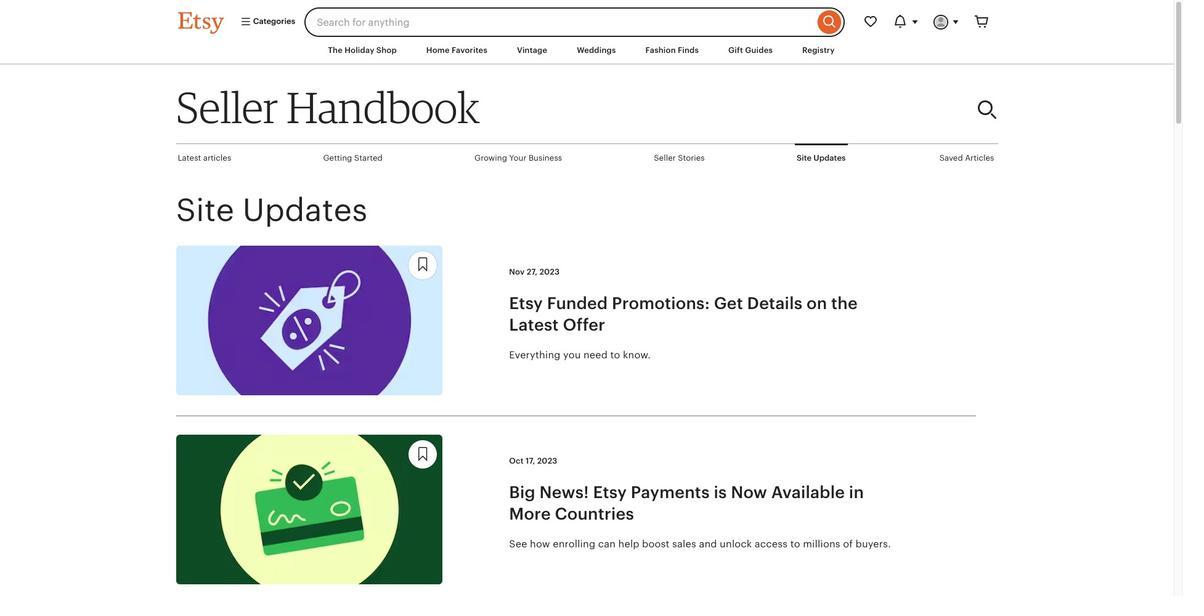 Task type: vqa. For each thing, say whether or not it's contained in the screenshot.
'Site' to the left
yes



Task type: describe. For each thing, give the bounding box(es) containing it.
latest articles
[[178, 153, 231, 163]]

etsy inside big news! etsy payments is now available in more countries
[[593, 483, 627, 503]]

oct
[[509, 457, 524, 466]]

1 vertical spatial to
[[791, 539, 801, 551]]

gift guides
[[729, 46, 773, 55]]

boost
[[643, 539, 670, 551]]

seller handbook
[[176, 81, 480, 133]]

details
[[748, 294, 803, 313]]

1 horizontal spatial site
[[797, 154, 812, 163]]

is
[[714, 483, 727, 503]]

handbook
[[287, 81, 480, 133]]

on
[[807, 294, 828, 313]]

everything you need to know.
[[509, 350, 651, 361]]

and
[[699, 539, 718, 551]]

articles
[[966, 153, 995, 163]]

1 vertical spatial site updates
[[176, 192, 368, 228]]

weddings link
[[568, 39, 626, 62]]

etsy funded promotions: get details on the latest offer image
[[176, 246, 443, 396]]

the
[[328, 46, 343, 55]]

nov 27, 2023
[[509, 267, 560, 277]]

1 vertical spatial updates
[[243, 192, 368, 228]]

growing your business link
[[473, 144, 564, 172]]

help
[[619, 539, 640, 551]]

menu bar containing the holiday shop
[[156, 37, 1019, 65]]

holiday
[[345, 46, 375, 55]]

seller stories
[[654, 153, 705, 163]]

home favorites
[[427, 46, 488, 55]]

can
[[599, 539, 616, 551]]

0 vertical spatial site updates
[[797, 154, 846, 163]]

payments
[[631, 483, 710, 503]]

funded
[[547, 294, 608, 313]]

0 vertical spatial to
[[611, 350, 621, 361]]

stories
[[678, 153, 705, 163]]

27,
[[527, 267, 538, 277]]

shop
[[377, 46, 397, 55]]

see how enrolling can help boost sales and unlock access to millions of buyers.
[[509, 539, 892, 551]]

gift guides link
[[720, 39, 782, 62]]

etsy funded promotions: get details on the latest offer
[[509, 294, 858, 335]]

need
[[584, 350, 608, 361]]

buyers.
[[856, 539, 892, 551]]

in
[[850, 483, 864, 503]]

categories button
[[231, 11, 301, 33]]

promotions:
[[612, 294, 710, 313]]

2023 for funded
[[540, 267, 560, 277]]

vintage
[[517, 46, 548, 55]]

weddings
[[577, 46, 616, 55]]

finds
[[678, 46, 699, 55]]

sales
[[673, 539, 697, 551]]

now
[[731, 483, 768, 503]]

categories banner
[[156, 0, 1019, 37]]

the holiday shop
[[328, 46, 397, 55]]

seller for seller stories
[[654, 153, 676, 163]]

vintage link
[[508, 39, 557, 62]]

get
[[714, 294, 744, 313]]

Search for anything text field
[[305, 7, 815, 37]]

home
[[427, 46, 450, 55]]

millions
[[804, 539, 841, 551]]

saved
[[940, 153, 964, 163]]

none search field inside categories banner
[[305, 7, 845, 37]]

the holiday shop link
[[319, 39, 406, 62]]

big
[[509, 483, 536, 503]]

seller handbook link
[[176, 81, 754, 133]]

big news! etsy payments is now available in more countries
[[509, 483, 864, 524]]

available
[[772, 483, 845, 503]]



Task type: locate. For each thing, give the bounding box(es) containing it.
1 horizontal spatial to
[[791, 539, 801, 551]]

0 horizontal spatial site
[[176, 192, 234, 228]]

registry link
[[794, 39, 844, 62]]

enrolling
[[553, 539, 596, 551]]

0 horizontal spatial etsy
[[509, 294, 543, 313]]

guides
[[746, 46, 773, 55]]

fashion
[[646, 46, 676, 55]]

big news! etsy payments is now available in more countries link
[[509, 482, 904, 526]]

everything
[[509, 350, 561, 361]]

2023
[[540, 267, 560, 277], [537, 457, 558, 466]]

0 horizontal spatial latest
[[178, 153, 201, 163]]

oct 17, 2023
[[509, 457, 558, 466]]

saved articles
[[940, 153, 995, 163]]

seller
[[176, 81, 278, 133], [654, 153, 676, 163]]

etsy funded promotions: get details on the latest offer link
[[509, 293, 904, 336]]

to
[[611, 350, 621, 361], [791, 539, 801, 551]]

business
[[529, 153, 562, 163]]

categories
[[251, 17, 295, 26]]

articles
[[203, 153, 231, 163]]

0 vertical spatial site
[[797, 154, 812, 163]]

gift
[[729, 46, 744, 55]]

etsy up countries
[[593, 483, 627, 503]]

0 horizontal spatial site updates
[[176, 192, 368, 228]]

updates
[[814, 154, 846, 163], [243, 192, 368, 228]]

None search field
[[305, 7, 845, 37]]

getting started link
[[322, 144, 385, 172]]

1 vertical spatial etsy
[[593, 483, 627, 503]]

seller left stories
[[654, 153, 676, 163]]

0 horizontal spatial to
[[611, 350, 621, 361]]

latest left the articles
[[178, 153, 201, 163]]

getting started
[[323, 153, 383, 163]]

countries
[[555, 505, 635, 524]]

of
[[844, 539, 853, 551]]

seller stories link
[[653, 144, 707, 172]]

menu bar
[[156, 37, 1019, 65]]

site updates link
[[795, 144, 848, 172]]

0 horizontal spatial seller
[[176, 81, 278, 133]]

0 vertical spatial 2023
[[540, 267, 560, 277]]

latest articles link
[[176, 144, 233, 172]]

latest inside etsy funded promotions: get details on the latest offer
[[509, 316, 559, 335]]

0 vertical spatial updates
[[814, 154, 846, 163]]

favorites
[[452, 46, 488, 55]]

more
[[509, 505, 551, 524]]

1 horizontal spatial seller
[[654, 153, 676, 163]]

1 vertical spatial site
[[176, 192, 234, 228]]

news!
[[540, 483, 589, 503]]

to right access
[[791, 539, 801, 551]]

see
[[509, 539, 528, 551]]

1 vertical spatial seller
[[654, 153, 676, 163]]

the
[[832, 294, 858, 313]]

know.
[[623, 350, 651, 361]]

1 horizontal spatial site updates
[[797, 154, 846, 163]]

etsy
[[509, 294, 543, 313], [593, 483, 627, 503]]

2023 for news!
[[537, 457, 558, 466]]

how
[[530, 539, 550, 551]]

home favorites link
[[417, 39, 497, 62]]

2023 right 17,
[[537, 457, 558, 466]]

0 vertical spatial etsy
[[509, 294, 543, 313]]

site updates
[[797, 154, 846, 163], [176, 192, 368, 228]]

fashion finds link
[[637, 39, 708, 62]]

seller for seller handbook
[[176, 81, 278, 133]]

you
[[564, 350, 581, 361]]

0 vertical spatial seller
[[176, 81, 278, 133]]

2023 right 27, at top left
[[540, 267, 560, 277]]

started
[[354, 153, 383, 163]]

saved articles link
[[938, 144, 997, 172]]

latest
[[178, 153, 201, 163], [509, 316, 559, 335]]

growing
[[475, 153, 507, 163]]

etsy inside etsy funded promotions: get details on the latest offer
[[509, 294, 543, 313]]

offer
[[563, 316, 606, 335]]

access
[[755, 539, 788, 551]]

big news! etsy payments is now available in more countries image
[[176, 435, 443, 585]]

nov
[[509, 267, 525, 277]]

growing your business
[[475, 153, 562, 163]]

site
[[797, 154, 812, 163], [176, 192, 234, 228]]

to right the need on the bottom of page
[[611, 350, 621, 361]]

latest up everything
[[509, 316, 559, 335]]

1 vertical spatial 2023
[[537, 457, 558, 466]]

seller up the articles
[[176, 81, 278, 133]]

0 vertical spatial latest
[[178, 153, 201, 163]]

getting
[[323, 153, 352, 163]]

registry
[[803, 46, 835, 55]]

unlock
[[720, 539, 752, 551]]

your
[[510, 153, 527, 163]]

0 horizontal spatial updates
[[243, 192, 368, 228]]

etsy down 27, at top left
[[509, 294, 543, 313]]

1 horizontal spatial updates
[[814, 154, 846, 163]]

1 horizontal spatial etsy
[[593, 483, 627, 503]]

1 vertical spatial latest
[[509, 316, 559, 335]]

1 horizontal spatial latest
[[509, 316, 559, 335]]

fashion finds
[[646, 46, 699, 55]]

17,
[[526, 457, 535, 466]]



